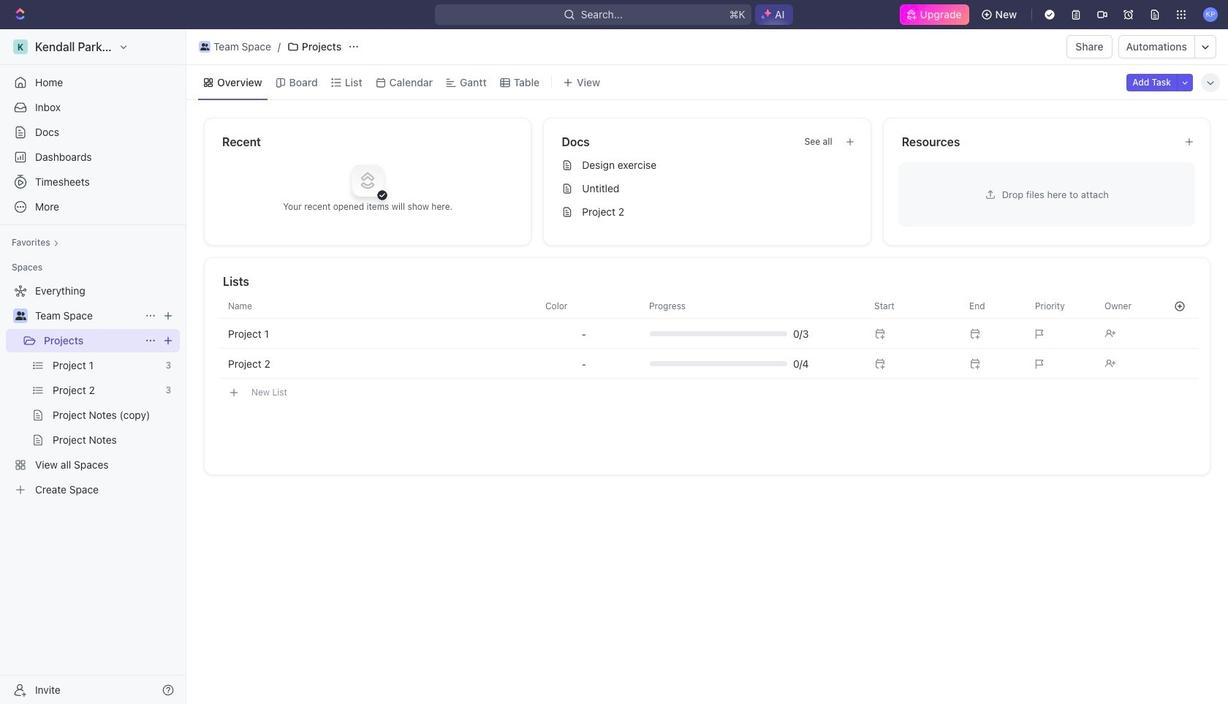 Task type: locate. For each thing, give the bounding box(es) containing it.
tree inside the sidebar navigation
[[6, 279, 180, 502]]

1 horizontal spatial user group image
[[200, 43, 209, 50]]

dropdown menu image
[[582, 358, 587, 370]]

0 horizontal spatial user group image
[[15, 312, 26, 320]]

user group image
[[200, 43, 209, 50], [15, 312, 26, 320]]

sidebar navigation
[[0, 29, 189, 704]]

tree
[[6, 279, 180, 502]]

dropdown menu image
[[582, 328, 587, 340]]

no recent items image
[[339, 151, 397, 210]]

1 vertical spatial user group image
[[15, 312, 26, 320]]



Task type: vqa. For each thing, say whether or not it's contained in the screenshot.
user group icon to the top
yes



Task type: describe. For each thing, give the bounding box(es) containing it.
0 vertical spatial user group image
[[200, 43, 209, 50]]

user group image inside tree
[[15, 312, 26, 320]]

kendall parks's workspace, , element
[[13, 39, 28, 54]]



